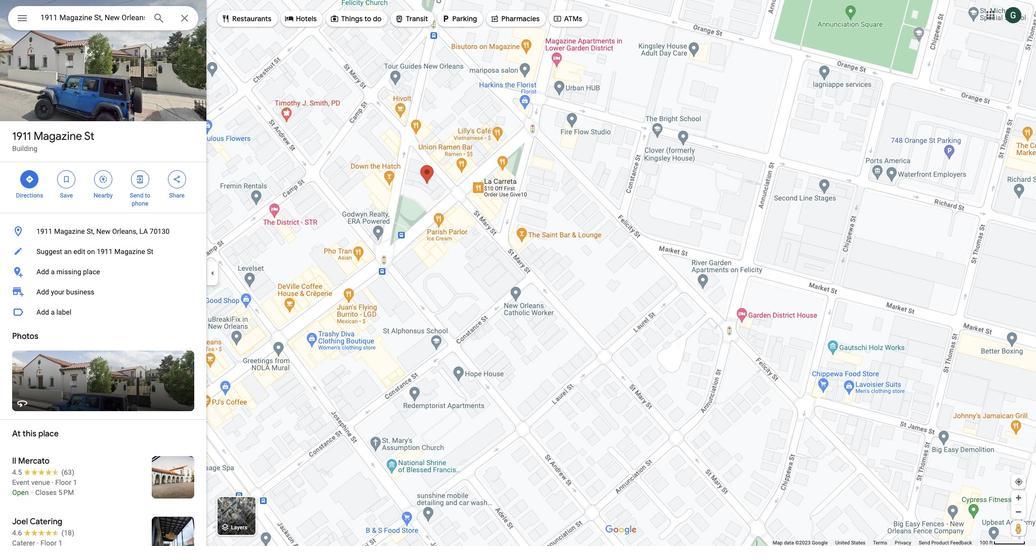 Task type: locate. For each thing, give the bounding box(es) containing it.

[[62, 174, 71, 185]]

a inside button
[[51, 268, 55, 276]]

google maps element
[[0, 0, 1036, 547]]

add a label
[[36, 309, 71, 317]]

send product feedback button
[[919, 540, 972, 547]]

70130
[[150, 228, 170, 236]]

united states
[[835, 541, 866, 546]]

states
[[851, 541, 866, 546]]

add your business
[[36, 288, 94, 296]]

data
[[784, 541, 794, 546]]

united
[[835, 541, 850, 546]]

1 horizontal spatial place
[[83, 268, 100, 276]]

 button
[[8, 6, 36, 32]]

st,
[[87, 228, 95, 236]]

at this place
[[12, 430, 59, 440]]

product
[[931, 541, 949, 546]]

place down "on"
[[83, 268, 100, 276]]

magazine down orleans,
[[114, 248, 145, 256]]

0 vertical spatial a
[[51, 268, 55, 276]]

to
[[364, 14, 371, 23], [145, 192, 150, 199]]


[[135, 174, 145, 185]]

a left the label
[[51, 309, 55, 317]]


[[490, 13, 499, 24]]

your
[[51, 288, 64, 296]]

add left the label
[[36, 309, 49, 317]]

1 horizontal spatial to
[[364, 14, 371, 23]]

add for add a label
[[36, 309, 49, 317]]


[[553, 13, 562, 24]]

floor
[[55, 479, 71, 487]]

to left do
[[364, 14, 371, 23]]

a left missing
[[51, 268, 55, 276]]

1 horizontal spatial send
[[919, 541, 930, 546]]

place right this
[[38, 430, 59, 440]]

venue
[[31, 479, 50, 487]]

new
[[96, 228, 110, 236]]

 things to do
[[330, 13, 382, 24]]

1911 right "on"
[[97, 248, 113, 256]]

phone
[[132, 200, 148, 207]]

1911 up suggest
[[36, 228, 52, 236]]

0 horizontal spatial to
[[145, 192, 150, 199]]

1 vertical spatial a
[[51, 309, 55, 317]]

at
[[12, 430, 21, 440]]

0 vertical spatial send
[[130, 192, 143, 199]]

catering
[[30, 518, 62, 528]]

google
[[812, 541, 828, 546]]

1 horizontal spatial st
[[147, 248, 153, 256]]

a
[[51, 268, 55, 276], [51, 309, 55, 317]]

©2023
[[795, 541, 811, 546]]

collapse side panel image
[[207, 268, 218, 279]]

2 vertical spatial 1911
[[97, 248, 113, 256]]

none field inside the 1911 magazine st, new orleans, la 70130 field
[[40, 12, 145, 24]]

1 vertical spatial 1911
[[36, 228, 52, 236]]

place
[[83, 268, 100, 276], [38, 430, 59, 440]]

send inside button
[[919, 541, 930, 546]]

0 horizontal spatial 1911
[[12, 130, 31, 144]]

0 vertical spatial 1911
[[12, 130, 31, 144]]

0 vertical spatial st
[[84, 130, 94, 144]]

1911 Magazine St, New Orleans, LA 70130 field
[[8, 6, 198, 30]]

1911 inside the 1911 magazine st building
[[12, 130, 31, 144]]

add inside 'button'
[[36, 309, 49, 317]]

4.6 stars 18 reviews image
[[12, 529, 74, 539]]

add down suggest
[[36, 268, 49, 276]]

1911
[[12, 130, 31, 144], [36, 228, 52, 236], [97, 248, 113, 256]]

st inside suggest an edit on 1911 magazine st button
[[147, 248, 153, 256]]

send up phone
[[130, 192, 143, 199]]

add left your
[[36, 288, 49, 296]]

magazine inside the 1911 magazine st building
[[34, 130, 82, 144]]

1911 up building
[[12, 130, 31, 144]]

 search field
[[8, 6, 198, 32]]

add a missing place
[[36, 268, 100, 276]]


[[99, 174, 108, 185]]

a for label
[[51, 309, 55, 317]]

add inside button
[[36, 268, 49, 276]]

pharmacies
[[501, 14, 540, 23]]

⋅
[[30, 489, 34, 497]]

nearby
[[94, 192, 113, 199]]


[[25, 174, 34, 185]]

add
[[36, 268, 49, 276], [36, 288, 49, 296], [36, 309, 49, 317]]

transit
[[406, 14, 428, 23]]

0 horizontal spatial place
[[38, 430, 59, 440]]

0 horizontal spatial st
[[84, 130, 94, 144]]

None field
[[40, 12, 145, 24]]

1 vertical spatial magazine
[[54, 228, 85, 236]]

il mercato
[[12, 457, 50, 467]]

5 pm
[[58, 489, 74, 497]]

1 a from the top
[[51, 268, 55, 276]]

1 vertical spatial send
[[919, 541, 930, 546]]

footer
[[773, 540, 980, 547]]

2 add from the top
[[36, 288, 49, 296]]

footer containing map data ©2023 google
[[773, 540, 980, 547]]

suggest an edit on 1911 magazine st button
[[0, 242, 206, 262]]

1911 for st,
[[36, 228, 52, 236]]

magazine
[[34, 130, 82, 144], [54, 228, 85, 236], [114, 248, 145, 256]]

map data ©2023 google
[[773, 541, 828, 546]]

parking
[[452, 14, 477, 23]]

2 vertical spatial add
[[36, 309, 49, 317]]

magazine up an
[[54, 228, 85, 236]]

an
[[64, 248, 72, 256]]

send for send product feedback
[[919, 541, 930, 546]]

0 vertical spatial magazine
[[34, 130, 82, 144]]

send inside send to phone
[[130, 192, 143, 199]]

magazine up building
[[34, 130, 82, 144]]

0 horizontal spatial send
[[130, 192, 143, 199]]

this
[[23, 430, 36, 440]]

send left product
[[919, 541, 930, 546]]

to up phone
[[145, 192, 150, 199]]

1 vertical spatial st
[[147, 248, 153, 256]]


[[16, 11, 28, 25]]

1911 magazine st, new orleans, la 70130 button
[[0, 222, 206, 242]]

1 horizontal spatial 1911
[[36, 228, 52, 236]]

suggest
[[36, 248, 62, 256]]

3 add from the top
[[36, 309, 49, 317]]

0 vertical spatial to
[[364, 14, 371, 23]]

 pharmacies
[[490, 13, 540, 24]]

1 vertical spatial to
[[145, 192, 150, 199]]

a inside 'button'
[[51, 309, 55, 317]]

0 vertical spatial place
[[83, 268, 100, 276]]

1 add from the top
[[36, 268, 49, 276]]

send
[[130, 192, 143, 199], [919, 541, 930, 546]]

a for missing
[[51, 268, 55, 276]]

open
[[12, 489, 29, 497]]

terms button
[[873, 540, 887, 547]]

mercato
[[18, 457, 50, 467]]

1 vertical spatial add
[[36, 288, 49, 296]]

1 vertical spatial place
[[38, 430, 59, 440]]

0 vertical spatial add
[[36, 268, 49, 276]]

show street view coverage image
[[1011, 522, 1026, 537]]

google account: greg robinson  
(robinsongreg175@gmail.com) image
[[1005, 7, 1021, 23]]

save
[[60, 192, 73, 199]]

1911 magazine st main content
[[0, 0, 206, 547]]

100 ft button
[[980, 541, 1025, 546]]

2 a from the top
[[51, 309, 55, 317]]

1911 for st
[[12, 130, 31, 144]]



Task type: vqa. For each thing, say whether or not it's contained in the screenshot.
city
no



Task type: describe. For each thing, give the bounding box(es) containing it.

[[285, 13, 294, 24]]

zoom out image
[[1015, 509, 1022, 517]]

privacy button
[[895, 540, 911, 547]]

add a missing place button
[[0, 262, 206, 282]]

1911 magazine st, new orleans, la 70130
[[36, 228, 170, 236]]

st inside the 1911 magazine st building
[[84, 130, 94, 144]]


[[395, 13, 404, 24]]

la
[[139, 228, 148, 236]]

footer inside "google maps" element
[[773, 540, 980, 547]]

privacy
[[895, 541, 911, 546]]

layers
[[231, 525, 247, 532]]

missing
[[56, 268, 81, 276]]

100
[[980, 541, 988, 546]]

suggest an edit on 1911 magazine st
[[36, 248, 153, 256]]

 hotels
[[285, 13, 317, 24]]

restaurants
[[232, 14, 272, 23]]

directions
[[16, 192, 43, 199]]

add for add a missing place
[[36, 268, 49, 276]]

things
[[341, 14, 363, 23]]


[[172, 174, 181, 185]]

magazine for st
[[34, 130, 82, 144]]

 transit
[[395, 13, 428, 24]]

show your location image
[[1014, 478, 1023, 487]]

united states button
[[835, 540, 866, 547]]

magazine for st,
[[54, 228, 85, 236]]

place inside button
[[83, 268, 100, 276]]

photos
[[12, 332, 38, 342]]

 parking
[[441, 13, 477, 24]]

feedback
[[950, 541, 972, 546]]

closes
[[35, 489, 57, 497]]

event
[[12, 479, 29, 487]]

do
[[373, 14, 382, 23]]

share
[[169, 192, 185, 199]]

actions for 1911 magazine st region
[[0, 162, 206, 213]]

joel catering
[[12, 518, 62, 528]]

4.5 stars 63 reviews image
[[12, 468, 74, 478]]

1911 magazine st building
[[12, 130, 94, 153]]

joel
[[12, 518, 28, 528]]

to inside send to phone
[[145, 192, 150, 199]]

2 horizontal spatial 1911
[[97, 248, 113, 256]]

on
[[87, 248, 95, 256]]

send to phone
[[130, 192, 150, 207]]

add your business link
[[0, 282, 206, 303]]

·
[[52, 479, 54, 487]]

edit
[[73, 248, 85, 256]]

business
[[66, 288, 94, 296]]

il
[[12, 457, 16, 467]]

 atms
[[553, 13, 582, 24]]

4.6
[[12, 530, 22, 538]]

atms
[[564, 14, 582, 23]]

orleans,
[[112, 228, 138, 236]]

zoom in image
[[1015, 495, 1022, 502]]

hotels
[[296, 14, 317, 23]]

building
[[12, 145, 37, 153]]

1
[[73, 479, 77, 487]]


[[330, 13, 339, 24]]

add a label button
[[0, 303, 206, 323]]

 restaurants
[[221, 13, 272, 24]]

label
[[56, 309, 71, 317]]


[[441, 13, 450, 24]]

to inside  things to do
[[364, 14, 371, 23]]

4.5
[[12, 469, 22, 477]]

map
[[773, 541, 783, 546]]

send for send to phone
[[130, 192, 143, 199]]

(18)
[[61, 530, 74, 538]]

add for add your business
[[36, 288, 49, 296]]

ft
[[989, 541, 993, 546]]

2 vertical spatial magazine
[[114, 248, 145, 256]]

event venue · floor 1 open ⋅ closes 5 pm
[[12, 479, 77, 497]]


[[221, 13, 230, 24]]

terms
[[873, 541, 887, 546]]

send product feedback
[[919, 541, 972, 546]]

100 ft
[[980, 541, 993, 546]]

(63)
[[61, 469, 74, 477]]



